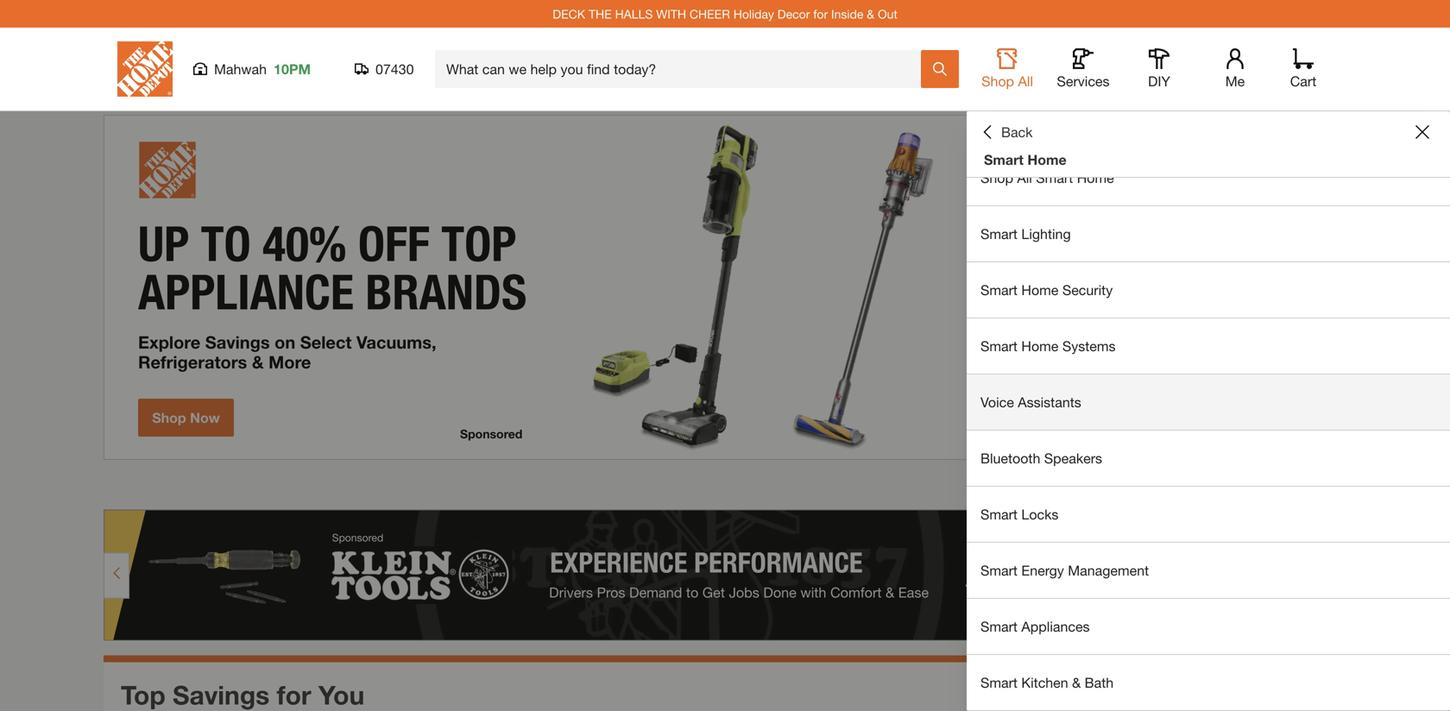 Task type: describe. For each thing, give the bounding box(es) containing it.
home for smart home security
[[1022, 282, 1059, 298]]

home for smart home
[[1028, 152, 1067, 168]]

bath
[[1085, 675, 1114, 691]]

bluetooth speakers link
[[967, 431, 1450, 486]]

inside
[[831, 7, 864, 21]]

mahwah
[[214, 61, 267, 77]]

deck
[[553, 7, 585, 21]]

security
[[1063, 282, 1113, 298]]

smart home systems
[[981, 338, 1116, 354]]

services button
[[1056, 48, 1111, 90]]

drawer close image
[[1416, 125, 1430, 139]]

smart home security link
[[967, 262, 1450, 318]]

cart link
[[1285, 48, 1323, 90]]

back button
[[981, 123, 1033, 141]]

you
[[319, 680, 365, 710]]

smart for smart locks
[[981, 506, 1018, 523]]

me
[[1226, 73, 1245, 89]]

shop all
[[982, 73, 1033, 89]]

me button
[[1208, 48, 1263, 90]]

smart down smart home
[[1036, 170, 1073, 186]]

shop all button
[[980, 48, 1035, 90]]

voice
[[981, 394, 1014, 411]]

cheer
[[690, 7, 730, 21]]

previous slide image
[[1250, 481, 1264, 494]]

top
[[121, 680, 165, 710]]

shop all smart home link
[[967, 150, 1450, 205]]

menu containing shop all smart home
[[967, 150, 1450, 711]]

top savings for you
[[121, 680, 365, 710]]

smart for smart lighting
[[981, 226, 1018, 242]]

energy
[[1022, 562, 1064, 579]]

management
[[1068, 562, 1149, 579]]

holiday
[[734, 7, 774, 21]]

speakers
[[1044, 450, 1103, 467]]

smart appliances
[[981, 619, 1090, 635]]

feedback link image
[[1427, 292, 1450, 385]]

the home depot logo image
[[117, 41, 173, 97]]

smart energy management link
[[967, 543, 1450, 598]]

smart for smart energy management
[[981, 562, 1018, 579]]

services
[[1057, 73, 1110, 89]]

halls
[[615, 7, 653, 21]]

home for smart home systems
[[1022, 338, 1059, 354]]

back
[[1001, 124, 1033, 140]]



Task type: locate. For each thing, give the bounding box(es) containing it.
smart home security
[[981, 282, 1113, 298]]

1 horizontal spatial &
[[1072, 675, 1081, 691]]

the
[[589, 7, 612, 21]]

all up back
[[1018, 73, 1033, 89]]

3 / 5
[[1279, 478, 1302, 497]]

smart for smart home systems
[[981, 338, 1018, 354]]

systems
[[1063, 338, 1116, 354]]

& left out
[[867, 7, 875, 21]]

all
[[1018, 73, 1033, 89], [1017, 170, 1032, 186]]

home
[[1028, 152, 1067, 168], [1077, 170, 1114, 186], [1022, 282, 1059, 298], [1022, 338, 1059, 354]]

shop up back button on the right of the page
[[982, 73, 1014, 89]]

smart for smart home
[[984, 152, 1024, 168]]

with
[[656, 7, 686, 21]]

shop
[[982, 73, 1014, 89], [981, 170, 1013, 186]]

home inside shop all smart home link
[[1077, 170, 1114, 186]]

for
[[813, 7, 828, 21], [277, 680, 311, 710]]

smart left lighting
[[981, 226, 1018, 242]]

1 vertical spatial shop
[[981, 170, 1013, 186]]

smart down "smart lighting"
[[981, 282, 1018, 298]]

3
[[1279, 478, 1288, 497]]

smart left "locks"
[[981, 506, 1018, 523]]

all down smart home
[[1017, 170, 1032, 186]]

out
[[878, 7, 898, 21]]

next slide image
[[1317, 481, 1331, 494]]

smart for smart kitchen & bath
[[981, 675, 1018, 691]]

smart left energy
[[981, 562, 1018, 579]]

1 vertical spatial for
[[277, 680, 311, 710]]

smart locks
[[981, 506, 1059, 523]]

lighting
[[1022, 226, 1071, 242]]

menu
[[967, 150, 1450, 711]]

home inside smart home security link
[[1022, 282, 1059, 298]]

all for shop all smart home
[[1017, 170, 1032, 186]]

smart kitchen & bath
[[981, 675, 1114, 691]]

shop down smart home
[[981, 170, 1013, 186]]

home inside smart home systems link
[[1022, 338, 1059, 354]]

0 vertical spatial &
[[867, 7, 875, 21]]

all inside shop all button
[[1018, 73, 1033, 89]]

shop for shop all smart home
[[981, 170, 1013, 186]]

all for shop all
[[1018, 73, 1033, 89]]

decor
[[778, 7, 810, 21]]

deck the halls with cheer holiday decor for inside & out link
[[553, 7, 898, 21]]

0 horizontal spatial &
[[867, 7, 875, 21]]

&
[[867, 7, 875, 21], [1072, 675, 1081, 691]]

smart for smart home security
[[981, 282, 1018, 298]]

deck the halls with cheer holiday decor for inside & out
[[553, 7, 898, 21]]

0 vertical spatial all
[[1018, 73, 1033, 89]]

0 vertical spatial shop
[[982, 73, 1014, 89]]

smart left kitchen
[[981, 675, 1018, 691]]

bluetooth
[[981, 450, 1041, 467]]

all inside shop all smart home link
[[1017, 170, 1032, 186]]

smart home systems link
[[967, 319, 1450, 374]]

smart kitchen & bath link
[[967, 655, 1450, 711]]

smart lighting link
[[967, 206, 1450, 262]]

smart down back button on the right of the page
[[984, 152, 1024, 168]]

smart home
[[984, 152, 1067, 168]]

smart locks link
[[967, 487, 1450, 542]]

locks
[[1022, 506, 1059, 523]]

What can we help you find today? search field
[[446, 51, 920, 87]]

smart energy management
[[981, 562, 1149, 579]]

kitchen
[[1022, 675, 1069, 691]]

diy
[[1148, 73, 1171, 89]]

shop all smart home
[[981, 170, 1114, 186]]

smart
[[984, 152, 1024, 168], [1036, 170, 1073, 186], [981, 226, 1018, 242], [981, 282, 1018, 298], [981, 338, 1018, 354], [981, 506, 1018, 523], [981, 562, 1018, 579], [981, 619, 1018, 635], [981, 675, 1018, 691]]

1 horizontal spatial for
[[813, 7, 828, 21]]

smart up voice
[[981, 338, 1018, 354]]

5
[[1293, 478, 1302, 497]]

smart appliances link
[[967, 599, 1450, 654]]

cart
[[1290, 73, 1317, 89]]

smart inside 'link'
[[981, 506, 1018, 523]]

07430 button
[[355, 60, 414, 78]]

savings
[[173, 680, 270, 710]]

1 vertical spatial all
[[1017, 170, 1032, 186]]

10pm
[[274, 61, 311, 77]]

0 horizontal spatial for
[[277, 680, 311, 710]]

07430
[[376, 61, 414, 77]]

/
[[1288, 478, 1293, 497]]

smart for smart appliances
[[981, 619, 1018, 635]]

for left inside
[[813, 7, 828, 21]]

smart lighting
[[981, 226, 1071, 242]]

& left bath
[[1072, 675, 1081, 691]]

shop for shop all
[[982, 73, 1014, 89]]

0 vertical spatial for
[[813, 7, 828, 21]]

appliances
[[1022, 619, 1090, 635]]

1 vertical spatial &
[[1072, 675, 1081, 691]]

voice assistants
[[981, 394, 1082, 411]]

mahwah 10pm
[[214, 61, 311, 77]]

assistants
[[1018, 394, 1082, 411]]

diy button
[[1132, 48, 1187, 90]]

shop inside button
[[982, 73, 1014, 89]]

smart left appliances
[[981, 619, 1018, 635]]

voice assistants link
[[967, 375, 1450, 430]]

bluetooth speakers
[[981, 450, 1103, 467]]

for left you
[[277, 680, 311, 710]]



Task type: vqa. For each thing, say whether or not it's contained in the screenshot.
Holiday
yes



